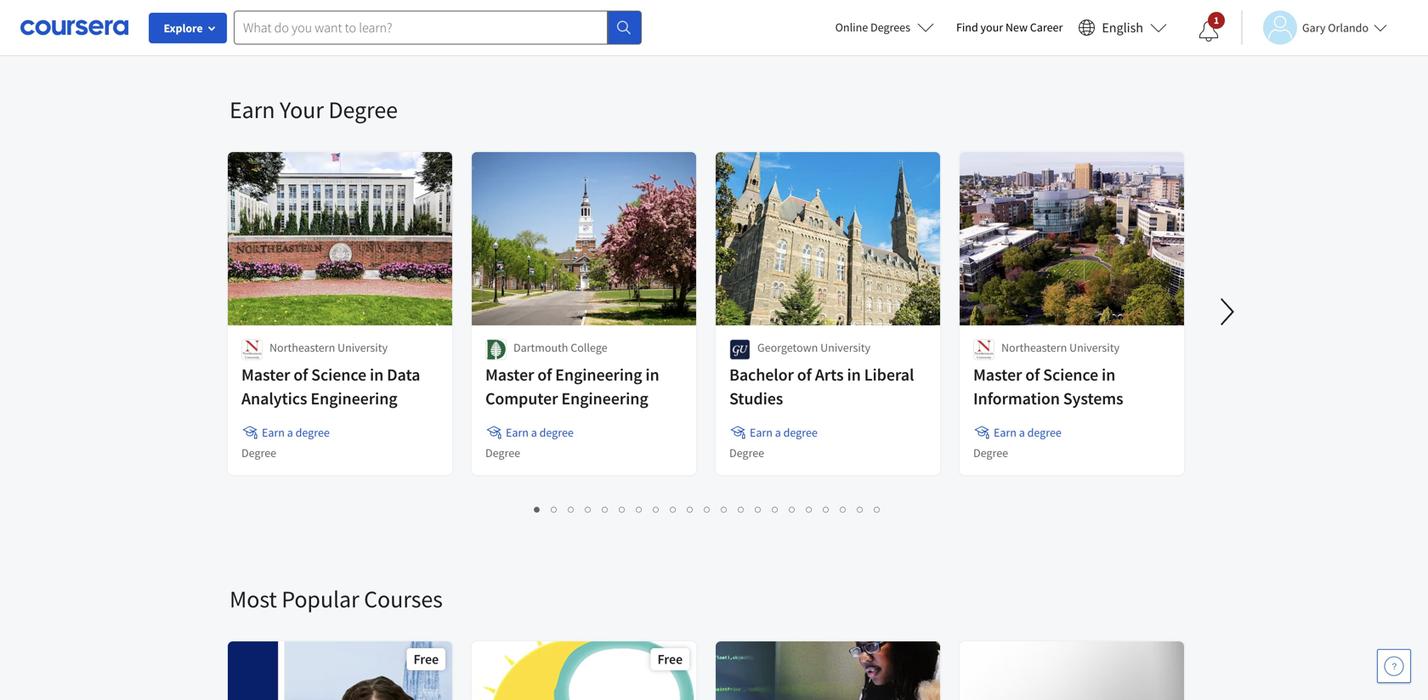 Task type: locate. For each thing, give the bounding box(es) containing it.
master inside 'master of engineering in computer engineering'
[[485, 364, 534, 386]]

online degrees button
[[822, 9, 948, 46]]

12
[[721, 501, 735, 517]]

degree down 'computer'
[[485, 445, 520, 461]]

georgetown
[[757, 340, 818, 355]]

degree for engineering
[[539, 425, 574, 440]]

master up 'computer'
[[485, 364, 534, 386]]

2 a from the left
[[531, 425, 537, 440]]

1 horizontal spatial master
[[485, 364, 534, 386]]

show notifications image
[[1199, 21, 1219, 42]]

degree
[[328, 95, 398, 125], [241, 445, 276, 461], [485, 445, 520, 461], [729, 445, 764, 461], [973, 445, 1008, 461]]

What do you want to learn? text field
[[234, 11, 608, 45]]

10
[[687, 501, 701, 517]]

2 university from the left
[[820, 340, 871, 355]]

1 horizontal spatial university
[[820, 340, 871, 355]]

gary orlando button
[[1241, 11, 1387, 45]]

15 button
[[767, 499, 786, 519]]

university for information
[[1069, 340, 1120, 355]]

science up systems
[[1043, 364, 1098, 386]]

3
[[568, 501, 575, 517]]

2 horizontal spatial university
[[1069, 340, 1120, 355]]

2 button
[[546, 499, 563, 519]]

3 master from the left
[[973, 364, 1022, 386]]

arts
[[815, 364, 844, 386]]

19 button
[[835, 499, 854, 519]]

of inside 'master of engineering in computer engineering'
[[537, 364, 552, 386]]

northeastern university up master of science in data analytics engineering
[[269, 340, 388, 355]]

0 horizontal spatial university
[[338, 340, 388, 355]]

1 horizontal spatial 1 button
[[1185, 11, 1233, 52]]

science for analytics
[[311, 364, 366, 386]]

earn for bachelor of arts in liberal studies
[[750, 425, 773, 440]]

engineering
[[555, 364, 642, 386], [311, 388, 397, 409], [561, 388, 648, 409]]

4 degree from the left
[[1027, 425, 1062, 440]]

1 science from the left
[[311, 364, 366, 386]]

master of science in information systems
[[973, 364, 1123, 409]]

2 science from the left
[[1043, 364, 1098, 386]]

earn your degree carousel element
[[221, 43, 1428, 533]]

your
[[280, 95, 324, 125]]

in inside 'master of engineering in computer engineering'
[[646, 364, 659, 386]]

engineering inside master of science in data analytics engineering
[[311, 388, 397, 409]]

1
[[1214, 14, 1219, 27], [534, 501, 541, 517]]

1 free from the left
[[414, 651, 439, 668]]

in
[[370, 364, 384, 386], [646, 364, 659, 386], [847, 364, 861, 386], [1102, 364, 1116, 386]]

2 northeastern from the left
[[1001, 340, 1067, 355]]

2 horizontal spatial master
[[973, 364, 1022, 386]]

4
[[585, 501, 592, 517]]

1 horizontal spatial free link
[[470, 640, 698, 700]]

your
[[981, 20, 1003, 35]]

0 horizontal spatial northeastern university
[[269, 340, 388, 355]]

popular
[[282, 584, 359, 614]]

a for engineering
[[531, 425, 537, 440]]

in inside bachelor of arts in liberal studies
[[847, 364, 861, 386]]

systems
[[1063, 388, 1123, 409]]

degree down analytics
[[241, 445, 276, 461]]

northeastern up master of science in information systems
[[1001, 340, 1067, 355]]

earn left your on the top
[[230, 95, 275, 125]]

2 free from the left
[[658, 651, 683, 668]]

orlando
[[1328, 20, 1369, 35]]

degrees
[[870, 20, 910, 35]]

2 list from the top
[[230, 499, 1186, 519]]

science inside master of science in data analytics engineering
[[311, 364, 366, 386]]

free link
[[226, 640, 454, 700], [470, 640, 698, 700]]

3 in from the left
[[847, 364, 861, 386]]

6 button
[[614, 499, 631, 519]]

list containing 1
[[230, 499, 1186, 519]]

analytics
[[241, 388, 307, 409]]

coursera image
[[20, 14, 128, 41]]

degree down information
[[973, 445, 1008, 461]]

1 of from the left
[[293, 364, 308, 386]]

7
[[636, 501, 643, 517]]

english button
[[1071, 0, 1174, 55]]

earn down information
[[994, 425, 1017, 440]]

a down information
[[1019, 425, 1025, 440]]

1 northeastern university from the left
[[269, 340, 388, 355]]

free for second free link from the left
[[658, 651, 683, 668]]

a down 'computer'
[[531, 425, 537, 440]]

degree for studies
[[783, 425, 818, 440]]

master of engineering in computer engineering
[[485, 364, 659, 409]]

1 button inside earn your degree carousel element
[[529, 499, 546, 519]]

studies
[[729, 388, 783, 409]]

4 button
[[580, 499, 597, 519]]

master up analytics
[[241, 364, 290, 386]]

of left arts
[[797, 364, 812, 386]]

northeastern
[[269, 340, 335, 355], [1001, 340, 1067, 355]]

university up systems
[[1069, 340, 1120, 355]]

science left data
[[311, 364, 366, 386]]

3 earn a degree from the left
[[750, 425, 818, 440]]

degree right your on the top
[[328, 95, 398, 125]]

of for systems
[[1025, 364, 1040, 386]]

1 list from the top
[[230, 20, 1199, 38]]

0 vertical spatial 1 button
[[1185, 11, 1233, 52]]

university up arts
[[820, 340, 871, 355]]

1 in from the left
[[370, 364, 384, 386]]

4 of from the left
[[1025, 364, 1040, 386]]

university
[[338, 340, 388, 355], [820, 340, 871, 355], [1069, 340, 1120, 355]]

1 master from the left
[[241, 364, 290, 386]]

1 degree from the left
[[295, 425, 330, 440]]

master of science in data analytics engineering
[[241, 364, 420, 409]]

0 vertical spatial 1
[[1214, 14, 1219, 27]]

information
[[973, 388, 1060, 409]]

in for master of science in data analytics engineering
[[370, 364, 384, 386]]

earn a degree down information
[[994, 425, 1062, 440]]

degree for master of science in information systems
[[973, 445, 1008, 461]]

degree for master of science in data analytics engineering
[[241, 445, 276, 461]]

free for first free link from the left
[[414, 651, 439, 668]]

0 horizontal spatial 1
[[534, 501, 541, 517]]

university up data
[[338, 340, 388, 355]]

in for master of engineering in computer engineering
[[646, 364, 659, 386]]

earn down 'computer'
[[506, 425, 529, 440]]

courses
[[364, 584, 443, 614]]

4 a from the left
[[1019, 425, 1025, 440]]

master inside master of science in information systems
[[973, 364, 1022, 386]]

gary
[[1302, 20, 1326, 35]]

in inside master of science in data analytics engineering
[[370, 364, 384, 386]]

degree down 'studies' at right
[[729, 445, 764, 461]]

1 northeastern from the left
[[269, 340, 335, 355]]

4 earn a degree from the left
[[994, 425, 1062, 440]]

of up information
[[1025, 364, 1040, 386]]

4 in from the left
[[1102, 364, 1116, 386]]

earn a degree down 'computer'
[[506, 425, 574, 440]]

degree down 'master of engineering in computer engineering'
[[539, 425, 574, 440]]

21
[[874, 501, 888, 517]]

13
[[738, 501, 752, 517]]

bachelor
[[729, 364, 794, 386]]

1 vertical spatial 1 button
[[529, 499, 546, 519]]

university for liberal
[[820, 340, 871, 355]]

a down analytics
[[287, 425, 293, 440]]

northeastern university
[[269, 340, 388, 355], [1001, 340, 1120, 355]]

northeastern university up master of science in information systems
[[1001, 340, 1120, 355]]

1 earn a degree from the left
[[262, 425, 330, 440]]

0 vertical spatial list
[[230, 20, 1199, 38]]

earn a degree
[[262, 425, 330, 440], [506, 425, 574, 440], [750, 425, 818, 440], [994, 425, 1062, 440]]

0 horizontal spatial free link
[[226, 640, 454, 700]]

next slide image
[[1207, 292, 1248, 332]]

of inside bachelor of arts in liberal studies
[[797, 364, 812, 386]]

master
[[241, 364, 290, 386], [485, 364, 534, 386], [973, 364, 1022, 386]]

degree down bachelor of arts in liberal studies
[[783, 425, 818, 440]]

of up analytics
[[293, 364, 308, 386]]

2 master from the left
[[485, 364, 534, 386]]

0 horizontal spatial science
[[311, 364, 366, 386]]

degree
[[295, 425, 330, 440], [539, 425, 574, 440], [783, 425, 818, 440], [1027, 425, 1062, 440]]

1 horizontal spatial science
[[1043, 364, 1098, 386]]

1 vertical spatial 1
[[534, 501, 541, 517]]

dartmouth college image
[[485, 339, 507, 360]]

science inside master of science in information systems
[[1043, 364, 1098, 386]]

of
[[293, 364, 308, 386], [537, 364, 552, 386], [797, 364, 812, 386], [1025, 364, 1040, 386]]

a for studies
[[775, 425, 781, 440]]

earn your degree
[[230, 95, 398, 125]]

earn a degree down analytics
[[262, 425, 330, 440]]

of down the dartmouth
[[537, 364, 552, 386]]

1 university from the left
[[338, 340, 388, 355]]

of inside master of science in data analytics engineering
[[293, 364, 308, 386]]

1 vertical spatial list
[[230, 499, 1186, 519]]

college
[[571, 340, 607, 355]]

2 in from the left
[[646, 364, 659, 386]]

a
[[287, 425, 293, 440], [531, 425, 537, 440], [775, 425, 781, 440], [1019, 425, 1025, 440]]

dartmouth
[[513, 340, 568, 355]]

earn
[[230, 95, 275, 125], [262, 425, 285, 440], [506, 425, 529, 440], [750, 425, 773, 440], [994, 425, 1017, 440]]

20 button
[[852, 499, 871, 519]]

science
[[311, 364, 366, 386], [1043, 364, 1098, 386]]

3 of from the left
[[797, 364, 812, 386]]

15
[[772, 501, 786, 517]]

find your new career link
[[948, 17, 1071, 38]]

dartmouth college
[[513, 340, 607, 355]]

3 a from the left
[[775, 425, 781, 440]]

1 horizontal spatial northeastern university
[[1001, 340, 1120, 355]]

1 horizontal spatial free
[[658, 651, 683, 668]]

1 horizontal spatial northeastern
[[1001, 340, 1067, 355]]

degree down information
[[1027, 425, 1062, 440]]

16 button
[[784, 499, 803, 519]]

2 northeastern university from the left
[[1001, 340, 1120, 355]]

3 university from the left
[[1069, 340, 1120, 355]]

20
[[857, 501, 871, 517]]

None search field
[[234, 11, 642, 45]]

of inside master of science in information systems
[[1025, 364, 1040, 386]]

0 horizontal spatial master
[[241, 364, 290, 386]]

2 of from the left
[[537, 364, 552, 386]]

northeastern university image
[[241, 339, 263, 360]]

11 button
[[699, 499, 718, 519]]

1 button
[[1185, 11, 1233, 52], [529, 499, 546, 519]]

degree down master of science in data analytics engineering
[[295, 425, 330, 440]]

new
[[1006, 20, 1028, 35]]

3 degree from the left
[[783, 425, 818, 440]]

1 free link from the left
[[226, 640, 454, 700]]

earn down analytics
[[262, 425, 285, 440]]

northeastern up master of science in data analytics engineering
[[269, 340, 335, 355]]

8 button
[[648, 499, 665, 519]]

2 degree from the left
[[539, 425, 574, 440]]

python for everybody specialization by university of michigan, image
[[716, 642, 941, 700]]

master down northeastern university icon in the right of the page
[[973, 364, 1022, 386]]

earn down 'studies' at right
[[750, 425, 773, 440]]

list
[[230, 20, 1199, 38], [230, 499, 1186, 519]]

free
[[414, 651, 439, 668], [658, 651, 683, 668]]

a for analytics
[[287, 425, 293, 440]]

21 button
[[869, 499, 888, 519]]

0 horizontal spatial northeastern
[[269, 340, 335, 355]]

earn a degree down 'studies' at right
[[750, 425, 818, 440]]

0 horizontal spatial free
[[414, 651, 439, 668]]

of for studies
[[797, 364, 812, 386]]

in inside master of science in information systems
[[1102, 364, 1116, 386]]

0 horizontal spatial 1 button
[[529, 499, 546, 519]]

in for bachelor of arts in liberal studies
[[847, 364, 861, 386]]

list inside explore topics and skills carousel element
[[230, 20, 1199, 38]]

2 earn a degree from the left
[[506, 425, 574, 440]]

a down 'studies' at right
[[775, 425, 781, 440]]

northeastern university image
[[973, 339, 995, 360]]

6
[[619, 501, 626, 517]]

1 a from the left
[[287, 425, 293, 440]]

master inside master of science in data analytics engineering
[[241, 364, 290, 386]]



Task type: vqa. For each thing, say whether or not it's contained in the screenshot.


Task type: describe. For each thing, give the bounding box(es) containing it.
degree for master of engineering in computer engineering
[[485, 445, 520, 461]]

programming for everybody (getting started with python) course by university of michigan, image
[[960, 642, 1185, 700]]

of for engineering
[[537, 364, 552, 386]]

degree for analytics
[[295, 425, 330, 440]]

1 horizontal spatial 1
[[1214, 14, 1219, 27]]

find your new career
[[956, 20, 1063, 35]]

14 button
[[750, 499, 769, 519]]

find
[[956, 20, 978, 35]]

1 inside list
[[534, 501, 541, 517]]

master for master of science in information systems
[[973, 364, 1022, 386]]

10 button
[[682, 499, 701, 519]]

liberal
[[864, 364, 914, 386]]

earn a degree for analytics
[[262, 425, 330, 440]]

10 11 12 13 14 15 16 17 18 19 20 21
[[687, 501, 888, 517]]

gary orlando
[[1302, 20, 1369, 35]]

degree for systems
[[1027, 425, 1062, 440]]

11
[[704, 501, 718, 517]]

earn for master of science in information systems
[[994, 425, 1017, 440]]

earn a degree for studies
[[750, 425, 818, 440]]

northeastern university for analytics
[[269, 340, 388, 355]]

earn a degree for systems
[[994, 425, 1062, 440]]

degree for bachelor of arts in liberal studies
[[729, 445, 764, 461]]

in for master of science in information systems
[[1102, 364, 1116, 386]]

17 button
[[801, 499, 820, 519]]

9 button
[[665, 499, 682, 519]]

7 button
[[631, 499, 648, 519]]

science for systems
[[1043, 364, 1098, 386]]

2 free link from the left
[[470, 640, 698, 700]]

university for data
[[338, 340, 388, 355]]

19
[[840, 501, 854, 517]]

2
[[551, 501, 558, 517]]

online
[[835, 20, 868, 35]]

english
[[1102, 19, 1143, 36]]

most popular courses
[[230, 584, 443, 614]]

earn a degree for engineering
[[506, 425, 574, 440]]

14
[[755, 501, 769, 517]]

5 button
[[597, 499, 614, 519]]

master for master of science in data analytics engineering
[[241, 364, 290, 386]]

computer
[[485, 388, 558, 409]]

18
[[823, 501, 837, 517]]

northeastern for systems
[[1001, 340, 1067, 355]]

explore topics and skills carousel element
[[221, 0, 1428, 43]]

5
[[602, 501, 609, 517]]

career
[[1030, 20, 1063, 35]]

explore
[[164, 20, 203, 36]]

georgetown university
[[757, 340, 871, 355]]

most
[[230, 584, 277, 614]]

bachelor of arts in liberal studies
[[729, 364, 914, 409]]

earn for master of science in data analytics engineering
[[262, 425, 285, 440]]

13 button
[[733, 499, 752, 519]]

9
[[670, 501, 677, 517]]

northeastern university for systems
[[1001, 340, 1120, 355]]

of for analytics
[[293, 364, 308, 386]]

a for systems
[[1019, 425, 1025, 440]]

17
[[806, 501, 820, 517]]

8
[[653, 501, 660, 517]]

help center image
[[1384, 656, 1404, 677]]

earn for master of engineering in computer engineering
[[506, 425, 529, 440]]

3 button
[[563, 499, 580, 519]]

online degrees
[[835, 20, 910, 35]]

12 button
[[716, 499, 735, 519]]

northeastern for analytics
[[269, 340, 335, 355]]

most popular courses carousel element
[[221, 533, 1428, 700]]

master for master of engineering in computer engineering
[[485, 364, 534, 386]]

18 button
[[818, 499, 837, 519]]

data
[[387, 364, 420, 386]]

georgetown university image
[[729, 339, 751, 360]]

16
[[789, 501, 803, 517]]

list inside earn your degree carousel element
[[230, 499, 1186, 519]]

explore button
[[149, 13, 227, 43]]



